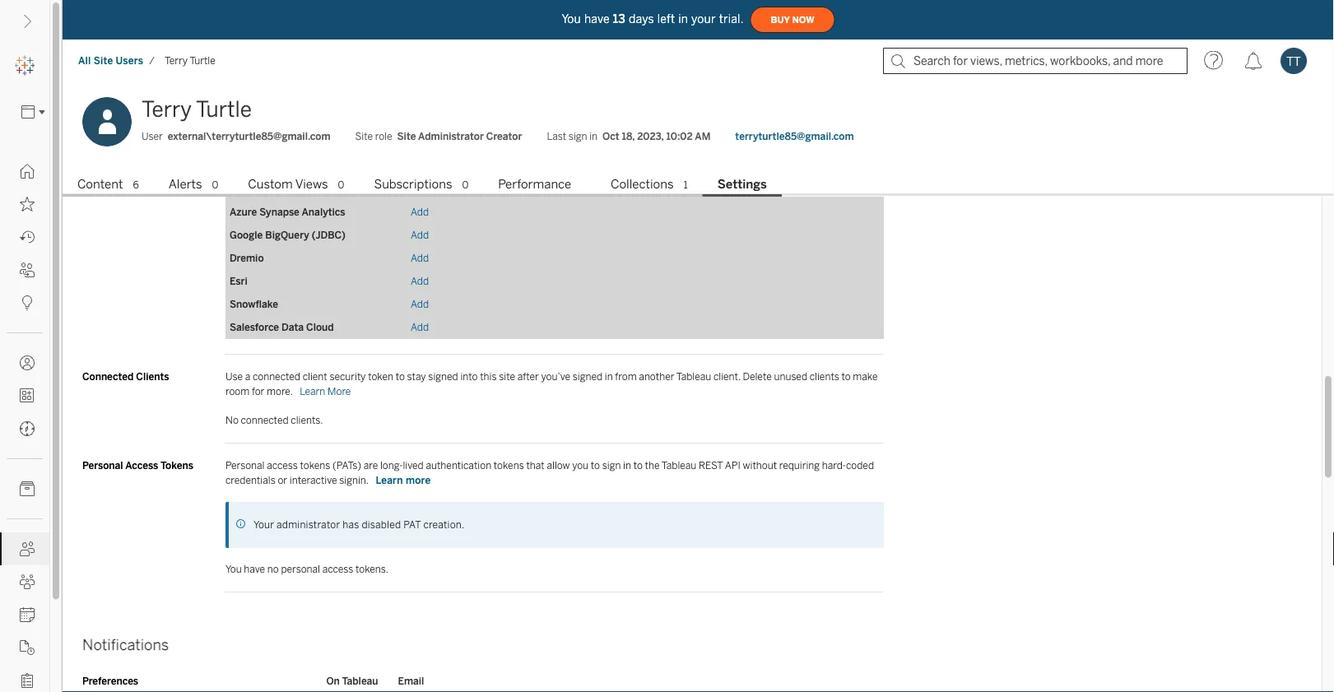 Task type: vqa. For each thing, say whether or not it's contained in the screenshot.


Task type: describe. For each thing, give the bounding box(es) containing it.
users
[[116, 55, 143, 67]]

security
[[330, 371, 366, 383]]

creation.
[[423, 519, 465, 531]]

connected clients
[[82, 371, 169, 383]]

analytics
[[302, 206, 345, 218]]

site
[[499, 371, 515, 383]]

make
[[853, 371, 878, 383]]

subscriptions
[[374, 177, 452, 192]]

hard-
[[822, 460, 846, 472]]

to left make
[[841, 371, 851, 383]]

from
[[615, 371, 637, 383]]

to left the
[[633, 460, 643, 472]]

learn more
[[376, 475, 431, 487]]

has
[[343, 519, 359, 531]]

sub-spaces tab list
[[63, 175, 1334, 197]]

snowflake
[[230, 299, 278, 311]]

azure
[[230, 206, 257, 218]]

main navigation. press the up and down arrow keys to access links. element
[[0, 155, 49, 692]]

tableau inside personal access tokens (pats) are long-lived authentication tokens that allow you to sign in to the tableau rest api without requiring hard-coded credentials or interactive signin.
[[662, 460, 696, 472]]

allow
[[547, 460, 570, 472]]

unused
[[774, 371, 807, 383]]

1 tokens from the left
[[300, 460, 330, 472]]

dremio
[[230, 253, 264, 264]]

personal for personal access tokens
[[82, 460, 123, 472]]

no
[[225, 415, 239, 427]]

1 signed from the left
[[428, 371, 458, 383]]

client.
[[713, 371, 741, 383]]

tokens.
[[355, 564, 388, 576]]

clients
[[810, 371, 839, 383]]

left
[[657, 12, 675, 26]]

access
[[125, 460, 158, 472]]

0 horizontal spatial sign
[[569, 130, 587, 142]]

2 signed from the left
[[573, 371, 602, 383]]

0 vertical spatial turtle
[[190, 55, 215, 67]]

0 for alerts
[[212, 179, 218, 191]]

clients
[[136, 371, 169, 383]]

more.
[[267, 386, 293, 398]]

trial.
[[719, 12, 744, 26]]

18,
[[622, 130, 635, 142]]

terry inside "main content"
[[142, 97, 192, 122]]

or
[[278, 475, 287, 487]]

credentials
[[225, 475, 275, 487]]

salesforce data cloud
[[230, 322, 334, 334]]

views
[[295, 177, 328, 192]]

a
[[245, 371, 250, 383]]

tableau inside use a connected client security token to stay signed into this site after you've signed in from another tableau client. delete unused clients to make room for more.
[[676, 371, 711, 383]]

data
[[282, 322, 304, 334]]

sign inside personal access tokens (pats) are long-lived authentication tokens that allow you to sign in to the tableau rest api without requiring hard-coded credentials or interactive signin.
[[602, 460, 621, 472]]

2023,
[[637, 130, 664, 142]]

you for you have 13 days left in your trial.
[[562, 12, 581, 26]]

0 horizontal spatial site
[[94, 55, 113, 67]]

terryturtle85@gmail.com link
[[735, 129, 854, 144]]

google bigquery (jdbc)
[[230, 229, 346, 241]]

your administrator has disabled pat creation.
[[253, 519, 465, 531]]

more
[[328, 386, 351, 398]]

bigquery
[[265, 229, 309, 241]]

last
[[547, 130, 566, 142]]

you have 13 days left in your trial.
[[562, 12, 744, 26]]

content
[[77, 177, 123, 192]]

after
[[517, 371, 539, 383]]

days
[[629, 12, 654, 26]]

role
[[375, 130, 392, 142]]

delete
[[743, 371, 772, 383]]

navigation panel element
[[0, 49, 50, 692]]

external\terryturtle85@gmail.com
[[168, 130, 330, 142]]

lived
[[403, 460, 424, 472]]

no
[[267, 564, 279, 576]]

custom views
[[248, 177, 328, 192]]

azure synapse analytics
[[230, 206, 345, 218]]

without
[[743, 460, 777, 472]]

have for no
[[244, 564, 265, 576]]

add for salesforce data cloud
[[411, 322, 429, 334]]

buy now button
[[750, 7, 835, 33]]

email
[[398, 675, 424, 687]]

cloud
[[306, 322, 334, 334]]

long-
[[380, 460, 403, 472]]

0 for custom views
[[338, 179, 344, 191]]

/
[[149, 55, 155, 67]]

you
[[572, 460, 588, 472]]

13
[[613, 12, 625, 26]]

no connected clients.
[[225, 415, 323, 427]]

more
[[406, 475, 431, 487]]

stay
[[407, 371, 426, 383]]

personal access tokens
[[82, 460, 193, 472]]

1 horizontal spatial site
[[355, 130, 373, 142]]

info image
[[235, 519, 247, 530]]

Search for views, metrics, workbooks, and more text field
[[883, 48, 1188, 74]]

use
[[225, 371, 243, 383]]

add link for azure synapse analytics
[[411, 206, 429, 218]]

your
[[253, 519, 274, 531]]

in right left
[[678, 12, 688, 26]]

room
[[225, 386, 250, 398]]

10:02
[[666, 130, 693, 142]]

administrator
[[277, 519, 340, 531]]

2 horizontal spatial site
[[397, 130, 416, 142]]

all site users /
[[78, 55, 155, 67]]

rest
[[699, 460, 723, 472]]

turtle inside "main content"
[[196, 97, 252, 122]]



Task type: locate. For each thing, give the bounding box(es) containing it.
5 add link from the top
[[411, 299, 429, 311]]

tokens left the that
[[494, 460, 524, 472]]

1 0 from the left
[[212, 179, 218, 191]]

are
[[363, 460, 378, 472]]

3 add from the top
[[411, 253, 429, 264]]

tokens
[[160, 460, 193, 472]]

in left the
[[623, 460, 631, 472]]

connected
[[253, 371, 300, 383], [241, 415, 288, 427]]

1 horizontal spatial sign
[[602, 460, 621, 472]]

access left tokens.
[[322, 564, 353, 576]]

add for dremio
[[411, 253, 429, 264]]

1 add link from the top
[[411, 206, 429, 218]]

tableau left the client.
[[676, 371, 711, 383]]

terry
[[165, 55, 188, 67], [142, 97, 192, 122]]

0 vertical spatial sign
[[569, 130, 587, 142]]

1 vertical spatial have
[[244, 564, 265, 576]]

api
[[725, 460, 741, 472]]

1 vertical spatial connected
[[241, 415, 288, 427]]

6 add from the top
[[411, 322, 429, 334]]

1 horizontal spatial learn
[[376, 475, 403, 487]]

1 vertical spatial terry turtle
[[142, 97, 252, 122]]

personal
[[82, 460, 123, 472], [225, 460, 265, 472]]

terry right '/'
[[165, 55, 188, 67]]

in left from
[[605, 371, 613, 383]]

learn inside learn more link
[[376, 475, 403, 487]]

terry turtle inside "main content"
[[142, 97, 252, 122]]

1 vertical spatial turtle
[[196, 97, 252, 122]]

you left no
[[225, 564, 242, 576]]

terry turtle element
[[160, 55, 220, 67]]

6 add link from the top
[[411, 322, 429, 334]]

user external\terryturtle85@gmail.com
[[142, 130, 330, 142]]

connected up more.
[[253, 371, 300, 383]]

0 for subscriptions
[[462, 179, 469, 191]]

0 vertical spatial connected
[[253, 371, 300, 383]]

1 personal from the left
[[82, 460, 123, 472]]

0 vertical spatial tableau
[[676, 371, 711, 383]]

0 vertical spatial terry
[[165, 55, 188, 67]]

add for google bigquery (jdbc)
[[411, 229, 429, 241]]

have
[[584, 12, 610, 26], [244, 564, 265, 576]]

add for esri
[[411, 276, 429, 287]]

0 horizontal spatial tokens
[[300, 460, 330, 472]]

administrator
[[418, 130, 484, 142]]

add for snowflake
[[411, 299, 429, 311]]

on tableau
[[326, 675, 378, 687]]

learn more link
[[371, 474, 436, 487]]

1 horizontal spatial you
[[562, 12, 581, 26]]

learn more
[[300, 386, 351, 398]]

add link for snowflake
[[411, 299, 429, 311]]

1 vertical spatial you
[[225, 564, 242, 576]]

3 add link from the top
[[411, 253, 429, 264]]

1 horizontal spatial have
[[584, 12, 610, 26]]

the
[[645, 460, 660, 472]]

0 horizontal spatial personal
[[82, 460, 123, 472]]

you've
[[541, 371, 570, 383]]

0 horizontal spatial 0
[[212, 179, 218, 191]]

in
[[678, 12, 688, 26], [589, 130, 598, 142], [605, 371, 613, 383], [623, 460, 631, 472]]

esri
[[230, 276, 248, 287]]

google
[[230, 229, 263, 241]]

connected down for
[[241, 415, 288, 427]]

1 horizontal spatial personal
[[225, 460, 265, 472]]

4 add link from the top
[[411, 276, 429, 287]]

have for 13
[[584, 12, 610, 26]]

oct
[[602, 130, 619, 142]]

sign right you
[[602, 460, 621, 472]]

0 horizontal spatial access
[[267, 460, 298, 472]]

turtle right '/'
[[190, 55, 215, 67]]

learn down client
[[300, 386, 325, 398]]

0
[[212, 179, 218, 191], [338, 179, 344, 191], [462, 179, 469, 191]]

1 horizontal spatial 0
[[338, 179, 344, 191]]

connected inside use a connected client security token to stay signed into this site after you've signed in from another tableau client. delete unused clients to make room for more.
[[253, 371, 300, 383]]

preferences
[[82, 675, 138, 687]]

all
[[78, 55, 91, 67]]

2 tokens from the left
[[494, 460, 524, 472]]

signed left into
[[428, 371, 458, 383]]

alerts
[[169, 177, 202, 192]]

2 add link from the top
[[411, 229, 429, 241]]

all site users link
[[77, 54, 144, 67]]

turtle
[[190, 55, 215, 67], [196, 97, 252, 122]]

terryturtle85@gmail.com
[[735, 130, 854, 142]]

add link for google bigquery (jdbc)
[[411, 229, 429, 241]]

now
[[792, 15, 814, 25]]

add link for dremio
[[411, 253, 429, 264]]

signed right you've
[[573, 371, 602, 383]]

disabled
[[362, 519, 401, 531]]

site role site administrator creator
[[355, 130, 522, 142]]

in left oct
[[589, 130, 598, 142]]

buy
[[771, 15, 790, 25]]

site right "role"
[[397, 130, 416, 142]]

terry turtle up user external\terryturtle85@gmail.com
[[142, 97, 252, 122]]

6
[[133, 179, 139, 191]]

notifications
[[82, 636, 169, 654]]

0 vertical spatial learn
[[300, 386, 325, 398]]

in inside use a connected client security token to stay signed into this site after you've signed in from another tableau client. delete unused clients to make room for more.
[[605, 371, 613, 383]]

3 0 from the left
[[462, 179, 469, 191]]

1 horizontal spatial access
[[322, 564, 353, 576]]

4 add from the top
[[411, 276, 429, 287]]

coded
[[846, 460, 874, 472]]

personal left access
[[82, 460, 123, 472]]

tokens up the interactive
[[300, 460, 330, 472]]

learn for learn more
[[376, 475, 403, 487]]

terry turtle main content
[[63, 0, 1334, 692]]

use a connected client security token to stay signed into this site after you've signed in from another tableau client. delete unused clients to make room for more.
[[225, 371, 878, 398]]

1 vertical spatial learn
[[376, 475, 403, 487]]

add link
[[411, 206, 429, 218], [411, 229, 429, 241], [411, 253, 429, 264], [411, 276, 429, 287], [411, 299, 429, 311], [411, 322, 429, 334]]

buy now
[[771, 15, 814, 25]]

(pats)
[[333, 460, 361, 472]]

collections
[[611, 177, 674, 192]]

0 vertical spatial terry turtle
[[165, 55, 215, 67]]

creator
[[486, 130, 522, 142]]

access inside personal access tokens (pats) are long-lived authentication tokens that allow you to sign in to the tableau rest api without requiring hard-coded credentials or interactive signin.
[[267, 460, 298, 472]]

0 horizontal spatial have
[[244, 564, 265, 576]]

1 vertical spatial terry
[[142, 97, 192, 122]]

1 vertical spatial tableau
[[662, 460, 696, 472]]

synapse
[[259, 206, 299, 218]]

add
[[411, 206, 429, 218], [411, 229, 429, 241], [411, 253, 429, 264], [411, 276, 429, 287], [411, 299, 429, 311], [411, 322, 429, 334]]

to
[[396, 371, 405, 383], [841, 371, 851, 383], [591, 460, 600, 472], [633, 460, 643, 472]]

user
[[142, 130, 163, 142]]

site
[[94, 55, 113, 67], [355, 130, 373, 142], [397, 130, 416, 142]]

0 vertical spatial have
[[584, 12, 610, 26]]

site left "role"
[[355, 130, 373, 142]]

terry turtle
[[165, 55, 215, 67], [142, 97, 252, 122]]

sign
[[569, 130, 587, 142], [602, 460, 621, 472]]

2 0 from the left
[[338, 179, 344, 191]]

tableau
[[676, 371, 711, 383], [662, 460, 696, 472], [342, 675, 378, 687]]

have left no
[[244, 564, 265, 576]]

custom
[[248, 177, 293, 192]]

(jdbc)
[[312, 229, 346, 241]]

you left 13
[[562, 12, 581, 26]]

performance
[[498, 177, 571, 192]]

requiring
[[779, 460, 820, 472]]

salesforce
[[230, 322, 279, 334]]

turtle up user external\terryturtle85@gmail.com
[[196, 97, 252, 122]]

for
[[252, 386, 264, 398]]

2 vertical spatial tableau
[[342, 675, 378, 687]]

this
[[480, 371, 497, 383]]

am
[[695, 130, 711, 142]]

personal access tokens (pats) are long-lived authentication tokens that allow you to sign in to the tableau rest api without requiring hard-coded credentials or interactive signin.
[[225, 460, 874, 487]]

0 horizontal spatial you
[[225, 564, 242, 576]]

your
[[691, 12, 716, 26]]

5 add from the top
[[411, 299, 429, 311]]

0 down administrator
[[462, 179, 469, 191]]

1 vertical spatial access
[[322, 564, 353, 576]]

token
[[368, 371, 393, 383]]

you for you have no personal access tokens.
[[225, 564, 242, 576]]

tableau right the
[[662, 460, 696, 472]]

you have no personal access tokens.
[[225, 564, 388, 576]]

site right all
[[94, 55, 113, 67]]

0 vertical spatial you
[[562, 12, 581, 26]]

in inside personal access tokens (pats) are long-lived authentication tokens that allow you to sign in to the tableau rest api without requiring hard-coded credentials or interactive signin.
[[623, 460, 631, 472]]

have left 13
[[584, 12, 610, 26]]

1
[[684, 179, 688, 191]]

0 right "views"
[[338, 179, 344, 191]]

tokens
[[300, 460, 330, 472], [494, 460, 524, 472]]

add link for esri
[[411, 276, 429, 287]]

1 add from the top
[[411, 206, 429, 218]]

tableau right on
[[342, 675, 378, 687]]

1 vertical spatial sign
[[602, 460, 621, 472]]

2 personal from the left
[[225, 460, 265, 472]]

have inside terry turtle "main content"
[[244, 564, 265, 576]]

add link for salesforce data cloud
[[411, 322, 429, 334]]

personal for personal access tokens (pats) are long-lived authentication tokens that allow you to sign in to the tableau rest api without requiring hard-coded credentials or interactive signin.
[[225, 460, 265, 472]]

personal inside personal access tokens (pats) are long-lived authentication tokens that allow you to sign in to the tableau rest api without requiring hard-coded credentials or interactive signin.
[[225, 460, 265, 472]]

sign right last
[[569, 130, 587, 142]]

to right you
[[591, 460, 600, 472]]

0 horizontal spatial learn
[[300, 386, 325, 398]]

add for azure synapse analytics
[[411, 206, 429, 218]]

2 add from the top
[[411, 229, 429, 241]]

client
[[303, 371, 327, 383]]

2 horizontal spatial 0
[[462, 179, 469, 191]]

learn down the long-
[[376, 475, 403, 487]]

you inside terry turtle "main content"
[[225, 564, 242, 576]]

you
[[562, 12, 581, 26], [225, 564, 242, 576]]

1 horizontal spatial signed
[[573, 371, 602, 383]]

0 right alerts
[[212, 179, 218, 191]]

learn more link
[[295, 386, 356, 398]]

to left stay
[[396, 371, 405, 383]]

access up or in the left bottom of the page
[[267, 460, 298, 472]]

0 horizontal spatial signed
[[428, 371, 458, 383]]

signin.
[[339, 475, 368, 487]]

terry up user
[[142, 97, 192, 122]]

1 horizontal spatial tokens
[[494, 460, 524, 472]]

0 vertical spatial access
[[267, 460, 298, 472]]

personal up credentials
[[225, 460, 265, 472]]

terry turtle right '/'
[[165, 55, 215, 67]]

learn for learn more
[[300, 386, 325, 398]]



